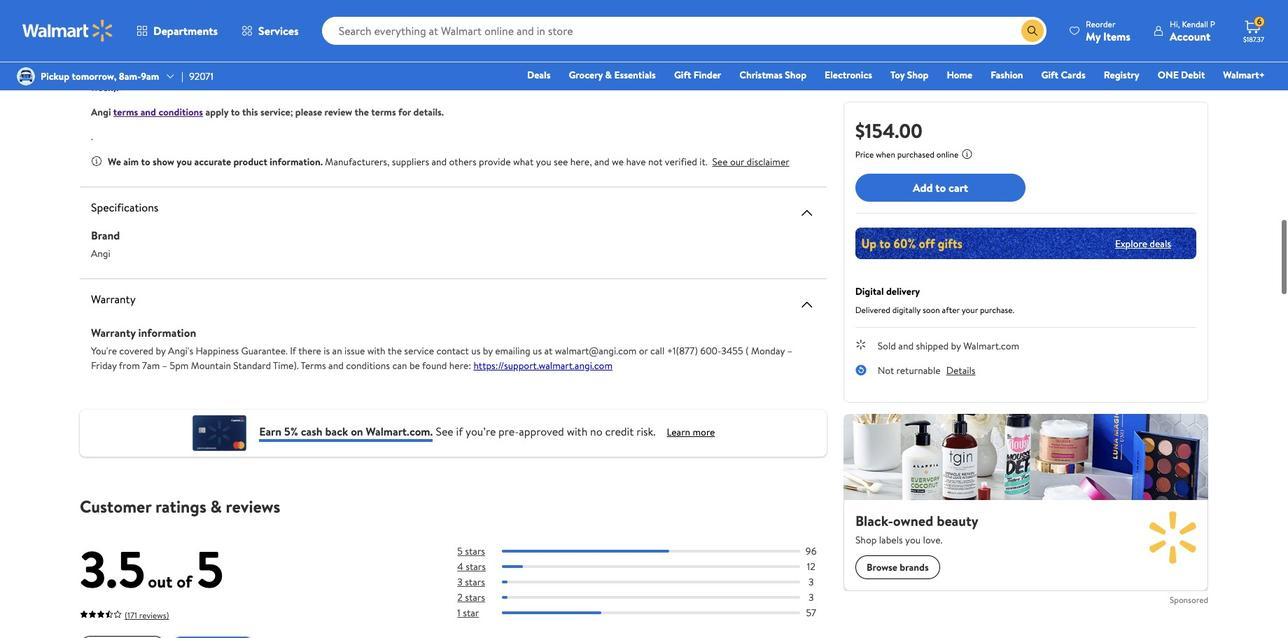 Task type: vqa. For each thing, say whether or not it's contained in the screenshot.
the right service
yes



Task type: locate. For each thing, give the bounding box(es) containing it.
you're covered by angi's happiness guarantee. if there is an issue with the service contact us by emailing us at walmart@angi.com or call +1(877) 600-3455 ( monday – friday from 7am – 5pm mountain standard time). terms and conditions can be found here:
[[91, 344, 793, 372]]

conditions down issue
[[346, 358, 390, 372]]

angi up 'damage'
[[488, 0, 508, 1]]

to left cart
[[936, 180, 947, 195]]

0 horizontal spatial terms
[[113, 105, 138, 119]]

angi
[[91, 0, 111, 1], [488, 0, 508, 1], [703, 0, 723, 1], [584, 27, 604, 41], [647, 27, 667, 41], [91, 105, 111, 119], [91, 246, 111, 260]]

if something does not meet your expectations, do not hesitate to let us know by chatting with us at https://support.walmart.angi.com
[[91, 66, 659, 80]]

1 vertical spatial contact
[[437, 344, 469, 358]]

happiness up walmart site-wide search box
[[725, 0, 769, 1]]

us
[[384, 66, 394, 80], [493, 66, 502, 80], [472, 344, 481, 358], [533, 344, 542, 358]]

here
[[122, 0, 141, 1]]

service.
[[354, 27, 386, 41]]

contact up here:
[[437, 344, 469, 358]]

initiated
[[509, 27, 545, 41]]

that
[[140, 2, 159, 16]]

us left emailing
[[472, 344, 481, 358]]

does
[[148, 66, 168, 80]]

to inside add to cart button
[[936, 180, 947, 195]]

guarantee. inside the "you're covered by angi's happiness guarantee. if there is an issue with the service contact us by emailing us at walmart@angi.com or call +1(877) 600-3455 ( monday – friday from 7am – 5pm mountain standard time). terms and conditions can be found here:"
[[241, 344, 288, 358]]

happiness up mountain
[[196, 344, 239, 358]]

1 horizontal spatial shop
[[908, 68, 929, 82]]

stars for 2 stars
[[465, 590, 485, 604]]

1 horizontal spatial if
[[290, 344, 296, 358]]

with for is
[[368, 344, 386, 358]]

- inside (available 6am - 12am est 7 days a week).
[[726, 66, 730, 80]]

home link
[[941, 67, 979, 83]]

stars right 4
[[466, 559, 486, 573]]

angi down the "brand"
[[91, 246, 111, 260]]

and
[[282, 41, 298, 55], [141, 105, 156, 119], [432, 154, 447, 168], [595, 154, 610, 168], [899, 339, 914, 353], [329, 358, 344, 372]]

0 vertical spatial warranty
[[91, 291, 136, 306]]

if up 'time).'
[[290, 344, 296, 358]]

your right the after
[[962, 304, 979, 316]]

shop right toy
[[908, 68, 929, 82]]

by left emailing
[[483, 344, 493, 358]]

with right chatting
[[472, 66, 491, 80]]

4
[[458, 559, 464, 573]]

price,
[[401, 2, 425, 16]]

for up 'cover'
[[230, 0, 243, 1]]

2 vertical spatial is
[[324, 344, 330, 358]]

0 horizontal spatial this
[[242, 105, 258, 119]]

3.5
[[80, 533, 145, 603]]

we down make in the top of the page
[[191, 2, 203, 16]]

see
[[554, 154, 568, 168]]

next
[[300, 41, 319, 55]]

1 vertical spatial at
[[505, 66, 513, 80]]

the right review
[[355, 105, 369, 119]]

terms
[[301, 358, 326, 372]]

0 vertical spatial a
[[293, 0, 298, 1]]

walmart.com
[[964, 339, 1020, 353]]

you right show at the left top
[[177, 154, 192, 168]]

the inside this service is eligible for a refund up to 24 hours prior to the service. all refund requests must be initiated through angi - contact angi at https://support.walmart.angi.com for details and next steps.
[[337, 27, 352, 41]]

https://support.walmart.angi.com down emailing
[[474, 358, 613, 372]]

1 gift from the left
[[675, 68, 692, 82]]

2 stars
[[458, 590, 485, 604]]

0 vertical spatial https://support.walmart.angi.com link
[[91, 41, 234, 55]]

a right days
[[806, 66, 810, 80]]

2 vertical spatial https://support.walmart.angi.com link
[[474, 358, 613, 372]]

0 vertical spatial up
[[302, 2, 313, 16]]

customer ratings & reviews
[[80, 494, 281, 518]]

1 progress bar from the top
[[503, 550, 800, 552]]

0 horizontal spatial –
[[162, 358, 168, 372]]

service inside the "you're covered by angi's happiness guarantee. if there is an issue with the service contact us by emailing us at walmart@angi.com or call +1(877) 600-3455 ( monday – friday from 7am – 5pm mountain standard time). terms and conditions can be found here:"
[[404, 344, 434, 358]]

the up 'can'
[[388, 344, 402, 358]]

6
[[1258, 16, 1262, 27]]

5
[[196, 533, 224, 603], [458, 544, 463, 558]]

on
[[351, 424, 363, 439]]

0 vertical spatial we
[[191, 2, 203, 16]]

2 warranty from the top
[[91, 325, 136, 340]]

0 vertical spatial happiness
[[725, 0, 769, 1]]

– right monday
[[788, 344, 793, 358]]

1 vertical spatial see
[[436, 424, 454, 439]]

1 vertical spatial -
[[726, 66, 730, 80]]

protection.
[[515, 2, 563, 16]]

terms down week). on the left top of the page
[[113, 105, 138, 119]]

gift cards
[[1042, 68, 1086, 82]]

verified
[[665, 154, 698, 168]]

your up 'cover'
[[245, 0, 264, 1]]

progress bar
[[503, 550, 800, 552], [503, 565, 800, 568], [503, 581, 800, 583], [503, 596, 800, 599], [503, 611, 800, 614]]

stars up 4 stars
[[465, 544, 485, 558]]

angi terms and conditions apply to this service; please review the terms for details.
[[91, 105, 444, 119]]

5 progress bar from the top
[[503, 611, 800, 614]]

3 progress bar from the top
[[503, 581, 800, 583]]

4 progress bar from the top
[[503, 596, 800, 599]]

1 horizontal spatial be
[[496, 27, 506, 41]]

0 horizontal spatial gift
[[675, 68, 692, 82]]

0 vertical spatial with
[[472, 66, 491, 80]]

service right this
[[110, 27, 140, 41]]

fashion link
[[985, 67, 1030, 83]]

0 horizontal spatial guarantee.
[[91, 2, 138, 16]]

1 warranty from the top
[[91, 291, 136, 306]]

2 vertical spatial https://support.walmart.angi.com
[[474, 358, 613, 372]]

Search search field
[[322, 17, 1047, 45]]

and down "hours"
[[282, 41, 298, 55]]

600-
[[701, 344, 722, 358]]

 image
[[17, 67, 35, 85]]

conditions down the |
[[159, 105, 203, 119]]

your right meet
[[211, 66, 230, 80]]

pre-
[[499, 424, 519, 439]]

contact inside this service is eligible for a refund up to 24 hours prior to the service. all refund requests must be initiated through angi - contact angi at https://support.walmart.angi.com for details and next steps.
[[612, 27, 645, 41]]

gift cards link
[[1036, 67, 1093, 83]]

stars for 5 stars
[[465, 544, 485, 558]]

2 horizontal spatial service
[[563, 0, 593, 1]]

and inside the "you're covered by angi's happiness guarantee. if there is an issue with the service contact us by emailing us at walmart@angi.com or call +1(877) 600-3455 ( monday – friday from 7am – 5pm mountain standard time). terms and conditions can be found here:"
[[329, 358, 344, 372]]

96
[[806, 544, 817, 558]]

1 horizontal spatial -
[[726, 66, 730, 80]]

the down easy
[[327, 2, 341, 16]]

to up steps.
[[326, 27, 335, 41]]

1 horizontal spatial up
[[302, 2, 313, 16]]

for left the details
[[236, 41, 249, 55]]

electronics
[[825, 68, 873, 82]]

show
[[153, 154, 174, 168]]

shop right the 7
[[785, 68, 807, 82]]

1 vertical spatial we
[[612, 154, 624, 168]]

with inside the "you're covered by angi's happiness guarantee. if there is an issue with the service contact us by emailing us at walmart@angi.com or call +1(877) 600-3455 ( monday – friday from 7am – 5pm mountain standard time). terms and conditions can be found here:"
[[368, 344, 386, 358]]

- inside this service is eligible for a refund up to 24 hours prior to the service. all refund requests must be initiated through angi - contact angi at https://support.walmart.angi.com for details and next steps.
[[606, 27, 610, 41]]

and inside this service is eligible for a refund up to 24 hours prior to the service. all refund requests must be initiated through angi - contact angi at https://support.walmart.angi.com for details and next steps.
[[282, 41, 298, 55]]

6am
[[703, 66, 724, 80]]

0 vertical spatial https://support.walmart.angi.com
[[91, 41, 234, 55]]

us left deals
[[493, 66, 502, 80]]

angi up walmart site-wide search box
[[703, 0, 723, 1]]

https://support.walmart.angi.com link down through
[[516, 66, 659, 80]]

0 horizontal spatial service
[[110, 27, 140, 41]]

is left eligible
[[143, 27, 149, 41]]

6 $187.37
[[1244, 16, 1265, 44]]

0 horizontal spatial happiness
[[196, 344, 239, 358]]

1 horizontal spatial gift
[[1042, 68, 1059, 82]]

5 right of
[[196, 533, 224, 603]]

covered
[[119, 344, 154, 358]]

1 horizontal spatial refund
[[402, 27, 431, 41]]

https://support.walmart.angi.com link down eligible
[[91, 41, 234, 55]]

0 horizontal spatial if
[[91, 66, 98, 80]]

1 horizontal spatial a
[[293, 0, 298, 1]]

week).
[[91, 81, 119, 95]]

1 horizontal spatial is
[[143, 27, 149, 41]]

at up (available
[[669, 27, 678, 41]]

1 horizontal spatial 5
[[458, 544, 463, 558]]

refund down will
[[207, 27, 236, 41]]

1 horizontal spatial see
[[713, 154, 728, 168]]

after
[[943, 304, 960, 316]]

warranty up you're
[[91, 325, 136, 340]]

a up project
[[293, 0, 298, 1]]

0 vertical spatial guarantee.
[[91, 2, 138, 16]]

progress bar for 2 stars
[[503, 596, 800, 599]]

1 vertical spatial with
[[368, 344, 386, 358]]

angi left here
[[91, 0, 111, 1]]

1 vertical spatial up
[[238, 27, 249, 41]]

deals
[[527, 68, 551, 82]]

2 vertical spatial service
[[404, 344, 434, 358]]

friday
[[91, 358, 117, 372]]

1 horizontal spatial –
[[788, 344, 793, 358]]

3 up 57
[[809, 590, 814, 604]]

make
[[176, 0, 199, 1]]

see our disclaimer button
[[713, 154, 790, 168]]

-
[[606, 27, 610, 41], [726, 66, 730, 80]]

1 horizontal spatial terms
[[371, 105, 396, 119]]

and down 9am
[[141, 105, 156, 119]]

walmart image
[[22, 20, 113, 42]]

0 vertical spatial at
[[669, 27, 678, 41]]

service;
[[261, 105, 293, 119]]

57
[[807, 606, 817, 620]]

1 vertical spatial this
[[242, 105, 258, 119]]

warranty up "warranty information"
[[91, 291, 136, 306]]

is inside angi is here to help make caring for your home a positive, easy experience. when you choose angi to book this service you are protected by the angi happiness guarantee. that means we will cover your project up to the full purchase price, plus limited damage protection.
[[113, 0, 120, 1]]

5pm
[[170, 358, 189, 372]]

angi right through
[[584, 27, 604, 41]]

can
[[393, 358, 407, 372]]

by
[[674, 0, 684, 1], [421, 66, 431, 80], [952, 339, 962, 353], [156, 344, 166, 358], [483, 344, 493, 358]]

2 horizontal spatial is
[[324, 344, 330, 358]]

1 horizontal spatial with
[[472, 66, 491, 80]]

the up steps.
[[337, 27, 352, 41]]

if
[[456, 424, 463, 439]]

progress bar for 4 stars
[[503, 565, 800, 568]]

add to cart
[[913, 180, 969, 195]]

a down caring
[[200, 27, 205, 41]]

https://support.walmart.angi.com link for information
[[474, 358, 613, 372]]

up down positive, at the top left of page
[[302, 2, 313, 16]]

1 vertical spatial conditions
[[346, 358, 390, 372]]

0 vertical spatial contact
[[612, 27, 645, 41]]

contact
[[612, 27, 645, 41], [437, 344, 469, 358]]

0 vertical spatial this
[[545, 0, 561, 1]]

stars for 4 stars
[[466, 559, 486, 573]]

1 horizontal spatial this
[[545, 0, 561, 1]]

cover
[[222, 2, 245, 16]]

you left 'are'
[[595, 0, 611, 1]]

0 vertical spatial be
[[496, 27, 506, 41]]

not right have
[[649, 154, 663, 168]]

p
[[1211, 18, 1216, 30]]

1 horizontal spatial contact
[[612, 27, 645, 41]]

0 horizontal spatial see
[[436, 424, 454, 439]]

manufacturers,
[[325, 154, 390, 168]]

for inside angi is here to help make caring for your home a positive, easy experience. when you choose angi to book this service you are protected by the angi happiness guarantee. that means we will cover your project up to the full purchase price, plus limited damage protection.
[[230, 0, 243, 1]]

1 vertical spatial https://support.walmart.angi.com link
[[516, 66, 659, 80]]

1 vertical spatial if
[[290, 344, 296, 358]]

1 horizontal spatial guarantee.
[[241, 344, 288, 358]]

if up week). on the left top of the page
[[91, 66, 98, 80]]

or
[[639, 344, 648, 358]]

stars right 2
[[465, 590, 485, 604]]

refund right all
[[402, 27, 431, 41]]

this left service;
[[242, 105, 258, 119]]

be
[[496, 27, 506, 41], [410, 358, 420, 372]]

0 horizontal spatial up
[[238, 27, 249, 41]]

0 horizontal spatial refund
[[207, 27, 236, 41]]

we inside angi is here to help make caring for your home a positive, easy experience. when you choose angi to book this service you are protected by the angi happiness guarantee. that means we will cover your project up to the full purchase price, plus limited damage protection.
[[191, 2, 203, 16]]

1 vertical spatial happiness
[[196, 344, 239, 358]]

gift left finder
[[675, 68, 692, 82]]

to right apply
[[231, 105, 240, 119]]

0 horizontal spatial we
[[191, 2, 203, 16]]

not right do
[[306, 66, 320, 80]]

gift left cards
[[1042, 68, 1059, 82]]

us right emailing
[[533, 344, 542, 358]]

we left have
[[612, 154, 624, 168]]

the
[[686, 0, 700, 1], [327, 2, 341, 16], [337, 27, 352, 41], [355, 105, 369, 119], [388, 344, 402, 358]]

- right 6am
[[726, 66, 730, 80]]

1 vertical spatial https://support.walmart.angi.com
[[516, 66, 659, 80]]

is
[[113, 0, 120, 1], [143, 27, 149, 41], [324, 344, 330, 358]]

up left 24 at the left top of page
[[238, 27, 249, 41]]

specifications image
[[799, 204, 816, 221]]

1 horizontal spatial service
[[404, 344, 434, 358]]

progress bar for 1 star
[[503, 611, 800, 614]]

2 vertical spatial with
[[567, 424, 588, 439]]

2 horizontal spatial with
[[567, 424, 588, 439]]

with left 'no'
[[567, 424, 588, 439]]

0 horizontal spatial a
[[200, 27, 205, 41]]

1 vertical spatial be
[[410, 358, 420, 372]]

0 horizontal spatial be
[[410, 358, 420, 372]]

5 up 4
[[458, 544, 463, 558]]

0 vertical spatial -
[[606, 27, 610, 41]]

learn more
[[667, 425, 716, 439]]

0 horizontal spatial shop
[[785, 68, 807, 82]]

3 for 3 stars
[[809, 575, 814, 589]]

help
[[155, 0, 174, 1]]

1 vertical spatial &
[[211, 494, 222, 518]]

meet
[[187, 66, 209, 80]]

eligible
[[152, 27, 183, 41]]

0 horizontal spatial is
[[113, 0, 120, 1]]

1 horizontal spatial at
[[545, 344, 553, 358]]

and down an
[[329, 358, 344, 372]]

reorder
[[1087, 18, 1116, 30]]

| 92071
[[182, 69, 214, 83]]

this
[[545, 0, 561, 1], [242, 105, 258, 119]]

1 horizontal spatial we
[[612, 154, 624, 168]]

2 horizontal spatial at
[[669, 27, 678, 41]]

0 horizontal spatial conditions
[[159, 105, 203, 119]]

0 vertical spatial conditions
[[159, 105, 203, 119]]

book
[[521, 0, 543, 1]]

shipped
[[917, 339, 949, 353]]

0 vertical spatial service
[[563, 0, 593, 1]]

explore deals
[[1116, 236, 1172, 250]]

1 vertical spatial a
[[200, 27, 205, 41]]

& right ratings
[[211, 494, 222, 518]]

by inside angi is here to help make caring for your home a positive, easy experience. when you choose angi to book this service you are protected by the angi happiness guarantee. that means we will cover your project up to the full purchase price, plus limited damage protection.
[[674, 0, 684, 1]]

by up "7am"
[[156, 344, 166, 358]]

capital one  earn 5% cash back on walmart.com. see if you're pre-approved with no credit risk. learn more element
[[667, 425, 716, 440]]

guarantee.
[[91, 2, 138, 16], [241, 344, 288, 358]]

+1(877)
[[667, 344, 698, 358]]

1 horizontal spatial &
[[606, 68, 612, 82]]

1 shop from the left
[[785, 68, 807, 82]]

angi down protected
[[647, 27, 667, 41]]

up to sixty percent off deals. shop now. image
[[856, 228, 1197, 259]]

not right does
[[170, 66, 184, 80]]

2 progress bar from the top
[[503, 565, 800, 568]]

with right issue
[[368, 344, 386, 358]]

3.5 out of 5
[[80, 533, 224, 603]]

chatting
[[434, 66, 470, 80]]

of
[[177, 569, 192, 593]]

0 vertical spatial &
[[606, 68, 612, 82]]

one
[[1158, 68, 1179, 82]]

not
[[878, 364, 895, 378]]

1 terms from the left
[[113, 105, 138, 119]]

1 horizontal spatial happiness
[[725, 0, 769, 1]]

0 vertical spatial is
[[113, 0, 120, 1]]

2 vertical spatial a
[[806, 66, 810, 80]]

2 horizontal spatial a
[[806, 66, 810, 80]]

walmart@angi.com
[[555, 344, 637, 358]]

0 horizontal spatial with
[[368, 344, 386, 358]]

angi down week). on the left top of the page
[[91, 105, 111, 119]]

be right 'can'
[[410, 358, 420, 372]]

2 shop from the left
[[908, 68, 929, 82]]

3 down 12
[[809, 575, 814, 589]]

by right protected
[[674, 0, 684, 1]]

0 horizontal spatial contact
[[437, 344, 469, 358]]

1 vertical spatial guarantee.
[[241, 344, 288, 358]]

2
[[458, 590, 463, 604]]

1 vertical spatial is
[[143, 27, 149, 41]]

1 vertical spatial warranty
[[91, 325, 136, 340]]

service up through
[[563, 0, 593, 1]]

2 terms from the left
[[371, 105, 396, 119]]

1 vertical spatial service
[[110, 27, 140, 41]]

https://support.walmart.angi.com down through
[[516, 66, 659, 80]]

is left an
[[324, 344, 330, 358]]

all
[[389, 27, 400, 41]]

(171 reviews) link
[[80, 606, 169, 622]]

3 for 2 stars
[[809, 590, 814, 604]]

be right must
[[496, 27, 506, 41]]

to left 24 at the left top of page
[[251, 27, 261, 41]]

experience.
[[359, 0, 408, 1]]

0 horizontal spatial not
[[170, 66, 184, 80]]

2 gift from the left
[[1042, 68, 1059, 82]]

at left deals link
[[505, 66, 513, 80]]

specifications
[[91, 199, 159, 215]]

this up protection.
[[545, 0, 561, 1]]

gift
[[675, 68, 692, 82], [1042, 68, 1059, 82]]

learn
[[667, 425, 691, 439]]

see right the it.
[[713, 154, 728, 168]]

terms down let
[[371, 105, 396, 119]]

gift for gift cards
[[1042, 68, 1059, 82]]

1 horizontal spatial conditions
[[346, 358, 390, 372]]

grocery
[[569, 68, 603, 82]]

service inside angi is here to help make caring for your home a positive, easy experience. when you choose angi to book this service you are protected by the angi happiness guarantee. that means we will cover your project up to the full purchase price, plus limited damage protection.
[[563, 0, 593, 1]]

&
[[606, 68, 612, 82], [211, 494, 222, 518]]

at right emailing
[[545, 344, 553, 358]]



Task type: describe. For each thing, give the bounding box(es) containing it.
& inside 'link'
[[606, 68, 612, 82]]

stars for 3 stars
[[465, 575, 485, 589]]

approved
[[519, 424, 564, 439]]

angi inside brand angi
[[91, 246, 111, 260]]

conditions inside the "you're covered by angi's happiness guarantee. if there is an issue with the service contact us by emailing us at walmart@angi.com or call +1(877) 600-3455 ( monday – friday from 7am – 5pm mountain standard time). terms and conditions can be found here:"
[[346, 358, 390, 372]]

us right let
[[384, 66, 394, 80]]

a inside (available 6am - 12am est 7 days a week).
[[806, 66, 810, 80]]

capitalone image
[[191, 415, 248, 451]]

the up walmart site-wide search box
[[686, 0, 700, 1]]

more
[[693, 425, 716, 439]]

this service is eligible for a refund up to 24 hours prior to the service. all refund requests must be initiated through angi - contact angi at https://support.walmart.angi.com for details and next steps.
[[91, 27, 678, 55]]

pickup tomorrow, 8am-9am
[[41, 69, 159, 83]]

plus
[[427, 2, 445, 16]]

92071
[[189, 69, 214, 83]]

details
[[251, 41, 280, 55]]

to left let
[[359, 66, 368, 80]]

1 refund from the left
[[207, 27, 236, 41]]

angi's
[[168, 344, 193, 358]]

by right the shipped
[[952, 339, 962, 353]]

for left details.
[[399, 105, 411, 119]]

fashion
[[991, 68, 1024, 82]]

you left see
[[536, 154, 552, 168]]

to left book
[[510, 0, 519, 1]]

cards
[[1062, 68, 1086, 82]]

https://support.walmart.angi.com inside this service is eligible for a refund up to 24 hours prior to the service. all refund requests must be initiated through angi - contact angi at https://support.walmart.angi.com for details and next steps.
[[91, 41, 234, 55]]

account
[[1171, 28, 1211, 44]]

let
[[371, 66, 382, 80]]

we
[[108, 154, 121, 168]]

at inside the "you're covered by angi's happiness guarantee. if there is an issue with the service contact us by emailing us at walmart@angi.com or call +1(877) 600-3455 ( monday – friday from 7am – 5pm mountain standard time). terms and conditions can be found here:"
[[545, 344, 553, 358]]

digital
[[856, 284, 884, 298]]

0 horizontal spatial &
[[211, 494, 222, 518]]

progress bar for 5 stars
[[503, 550, 800, 552]]

gift for gift finder
[[675, 68, 692, 82]]

purchase.
[[981, 304, 1015, 316]]

explore deals link
[[1110, 231, 1178, 256]]

.
[[91, 130, 93, 144]]

suppliers
[[392, 154, 429, 168]]

for right eligible
[[185, 27, 198, 41]]

gift finder
[[675, 68, 722, 82]]

happiness inside angi is here to help make caring for your home a positive, easy experience. when you choose angi to book this service you are protected by the angi happiness guarantee. that means we will cover your project up to the full purchase price, plus limited damage protection.
[[725, 0, 769, 1]]

and right here,
[[595, 154, 610, 168]]

limited
[[447, 2, 477, 16]]

reviews
[[226, 494, 281, 518]]

your down home
[[248, 2, 267, 16]]

at inside this service is eligible for a refund up to 24 hours prior to the service. all refund requests must be initiated through angi - contact angi at https://support.walmart.angi.com for details and next steps.
[[669, 27, 678, 41]]

1 horizontal spatial not
[[306, 66, 320, 80]]

information
[[138, 325, 196, 340]]

do
[[292, 66, 303, 80]]

and right sold
[[899, 339, 914, 353]]

departments button
[[125, 14, 230, 48]]

monday
[[752, 344, 785, 358]]

finder
[[694, 68, 722, 82]]

the inside the "you're covered by angi's happiness guarantee. if there is an issue with the service contact us by emailing us at walmart@angi.com or call +1(877) 600-3455 ( monday – friday from 7am – 5pm mountain standard time). terms and conditions can be found here:"
[[388, 344, 402, 358]]

Walmart Site-Wide search field
[[322, 17, 1047, 45]]

toy shop link
[[885, 67, 935, 83]]

credit
[[606, 424, 634, 439]]

a inside angi is here to help make caring for your home a positive, easy experience. when you choose angi to book this service you are protected by the angi happiness guarantee. that means we will cover your project up to the full purchase price, plus limited damage protection.
[[293, 0, 298, 1]]

essentials
[[615, 68, 656, 82]]

positive,
[[300, 0, 336, 1]]

full
[[343, 2, 357, 16]]

to up the that
[[144, 0, 153, 1]]

warranty for warranty
[[91, 291, 136, 306]]

be inside the "you're covered by angi's happiness guarantee. if there is an issue with the service contact us by emailing us at walmart@angi.com or call +1(877) 600-3455 ( monday – friday from 7am – 5pm mountain standard time). terms and conditions can be found here:"
[[410, 358, 420, 372]]

1 vertical spatial –
[[162, 358, 168, 372]]

legal information image
[[962, 149, 973, 160]]

is inside this service is eligible for a refund up to 24 hours prior to the service. all refund requests must be initiated through angi - contact angi at https://support.walmart.angi.com for details and next steps.
[[143, 27, 149, 41]]

est
[[758, 66, 775, 80]]

details.
[[414, 105, 444, 119]]

happiness inside the "you're covered by angi's happiness guarantee. if there is an issue with the service contact us by emailing us at walmart@angi.com or call +1(877) 600-3455 ( monday – friday from 7am – 5pm mountain standard time). terms and conditions can be found here:"
[[196, 344, 239, 358]]

deals
[[1150, 236, 1172, 250]]

https://support.walmart.angi.com link for is
[[91, 41, 234, 55]]

warranty for warranty information
[[91, 325, 136, 340]]

items
[[1104, 28, 1131, 44]]

to right aim
[[141, 154, 150, 168]]

0 vertical spatial –
[[788, 344, 793, 358]]

soon
[[923, 304, 941, 316]]

by right know
[[421, 66, 431, 80]]

ratings
[[155, 494, 207, 518]]

you're
[[466, 424, 496, 439]]

search icon image
[[1028, 25, 1039, 36]]

hesitate
[[323, 66, 357, 80]]

2 refund from the left
[[402, 27, 431, 41]]

up inside this service is eligible for a refund up to 24 hours prior to the service. all refund requests must be initiated through angi - contact angi at https://support.walmart.angi.com for details and next steps.
[[238, 27, 249, 41]]

damage
[[479, 2, 513, 16]]

24
[[263, 27, 274, 41]]

angi is here to help make caring for your home a positive, easy experience. when you choose angi to book this service you are protected by the angi happiness guarantee. that means we will cover your project up to the full purchase price, plus limited damage protection.
[[91, 0, 769, 16]]

walmart+
[[1224, 68, 1266, 82]]

details button
[[947, 364, 976, 378]]

my
[[1087, 28, 1101, 44]]

up inside angi is here to help make caring for your home a positive, easy experience. when you choose angi to book this service you are protected by the angi happiness guarantee. that means we will cover your project up to the full purchase price, plus limited damage protection.
[[302, 2, 313, 16]]

earn
[[259, 424, 282, 439]]

you're
[[91, 344, 117, 358]]

days
[[784, 66, 803, 80]]

3 up 2
[[458, 575, 463, 589]]

one debit
[[1158, 68, 1206, 82]]

have
[[627, 154, 646, 168]]

apply
[[206, 105, 229, 119]]

home
[[947, 68, 973, 82]]

explore
[[1116, 236, 1148, 250]]

(171 reviews)
[[125, 609, 169, 621]]

registry
[[1105, 68, 1140, 82]]

departments
[[153, 23, 218, 39]]

8am-
[[119, 69, 141, 83]]

with for you're
[[567, 424, 588, 439]]

review
[[325, 105, 353, 119]]

sponsored
[[1171, 594, 1209, 606]]

0 horizontal spatial 5
[[196, 533, 224, 603]]

when
[[876, 149, 896, 160]]

is inside the "you're covered by angi's happiness guarantee. if there is an issue with the service contact us by emailing us at walmart@angi.com or call +1(877) 600-3455 ( monday – friday from 7am – 5pm mountain standard time). terms and conditions can be found here:"
[[324, 344, 330, 358]]

2 horizontal spatial not
[[649, 154, 663, 168]]

toy
[[891, 68, 905, 82]]

guarantee. inside angi is here to help make caring for your home a positive, easy experience. when you choose angi to book this service you are protected by the angi happiness guarantee. that means we will cover your project up to the full purchase price, plus limited damage protection.
[[91, 2, 138, 16]]

you up plus
[[438, 0, 453, 1]]

be inside this service is eligible for a refund up to 24 hours prior to the service. all refund requests must be initiated through angi - contact angi at https://support.walmart.angi.com for details and next steps.
[[496, 27, 506, 41]]

delivered
[[856, 304, 891, 316]]

digital delivery delivered digitally soon after your purchase.
[[856, 284, 1015, 316]]

$154.00
[[856, 117, 923, 144]]

contact inside the "you're covered by angi's happiness guarantee. if there is an issue with the service contact us by emailing us at walmart@angi.com or call +1(877) 600-3455 ( monday – friday from 7am – 5pm mountain standard time). terms and conditions can be found here:"
[[437, 344, 469, 358]]

this inside angi is here to help make caring for your home a positive, easy experience. when you choose angi to book this service you are protected by the angi happiness guarantee. that means we will cover your project up to the full purchase price, plus limited damage protection.
[[545, 0, 561, 1]]

if inside the "you're covered by angi's happiness guarantee. if there is an issue with the service contact us by emailing us at walmart@angi.com or call +1(877) 600-3455 ( monday – friday from 7am – 5pm mountain standard time). terms and conditions can be found here:"
[[290, 344, 296, 358]]

kendall
[[1183, 18, 1209, 30]]

service inside this service is eligible for a refund up to 24 hours prior to the service. all refund requests must be initiated through angi - contact angi at https://support.walmart.angi.com for details and next steps.
[[110, 27, 140, 41]]

are
[[613, 0, 626, 1]]

0 horizontal spatial at
[[505, 66, 513, 80]]

0 vertical spatial see
[[713, 154, 728, 168]]

0 vertical spatial if
[[91, 66, 98, 80]]

progress bar for 3 stars
[[503, 581, 800, 583]]

registry link
[[1098, 67, 1147, 83]]

hi, kendall p account
[[1171, 18, 1216, 44]]

(
[[746, 344, 749, 358]]

your inside digital delivery delivered digitally soon after your purchase.
[[962, 304, 979, 316]]

grocery & essentials link
[[563, 67, 663, 83]]

pickup
[[41, 69, 70, 83]]

standard
[[234, 358, 271, 372]]

not returnable details
[[878, 364, 976, 378]]

will
[[205, 2, 220, 16]]

terms and conditions link
[[113, 105, 203, 119]]

reorder my items
[[1087, 18, 1131, 44]]

to down positive, at the top left of page
[[315, 2, 324, 16]]

5%
[[284, 424, 298, 439]]

and left others
[[432, 154, 447, 168]]

sold
[[878, 339, 897, 353]]

means
[[161, 2, 189, 16]]

when
[[411, 0, 435, 1]]

warranty image
[[799, 296, 816, 313]]

shop for toy shop
[[908, 68, 929, 82]]

shop for christmas shop
[[785, 68, 807, 82]]

a inside this service is eligible for a refund up to 24 hours prior to the service. all refund requests must be initiated through angi - contact angi at https://support.walmart.angi.com for details and next steps.
[[200, 27, 205, 41]]



